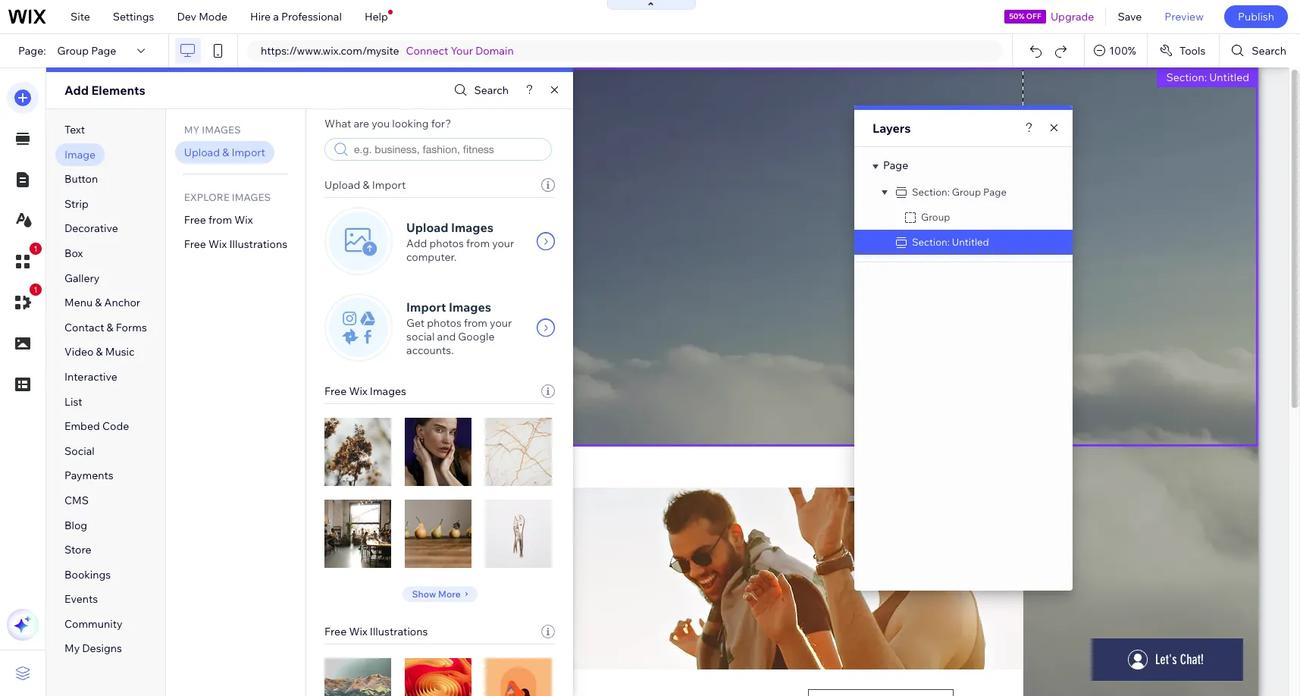 Task type: locate. For each thing, give the bounding box(es) containing it.
1 horizontal spatial add
[[407, 237, 427, 250]]

https://www.wix.com/mysite
[[261, 44, 399, 58]]

0 horizontal spatial free wix illustrations
[[184, 238, 288, 251]]

search
[[1252, 44, 1287, 58], [474, 83, 509, 97]]

photos inside upload images add photos from your computer.
[[430, 237, 464, 250]]

from down the explore images
[[209, 213, 232, 226]]

& down are
[[363, 178, 370, 192]]

0 vertical spatial my
[[184, 124, 200, 136]]

1 vertical spatial import
[[372, 178, 406, 192]]

show
[[412, 588, 436, 600]]

free
[[184, 213, 206, 226], [184, 238, 206, 251], [325, 385, 347, 398], [325, 625, 347, 639]]

your inside import images get photos from your social and google accounts.
[[490, 316, 512, 330]]

your inside upload images add photos from your computer.
[[492, 237, 514, 250]]

community
[[64, 617, 123, 631]]

images for my
[[202, 124, 241, 136]]

from
[[209, 213, 232, 226], [466, 237, 490, 250], [464, 316, 488, 330]]

1 vertical spatial page
[[884, 159, 909, 172]]

1 vertical spatial from
[[466, 237, 490, 250]]

0 vertical spatial group
[[57, 44, 89, 58]]

section: untitled
[[1167, 71, 1250, 84], [912, 236, 990, 248]]

from inside import images get photos from your social and google accounts.
[[464, 316, 488, 330]]

import
[[232, 146, 265, 159], [372, 178, 406, 192], [407, 300, 446, 315]]

section:
[[1167, 71, 1207, 84], [912, 186, 950, 198], [912, 236, 950, 248]]

page
[[91, 44, 116, 58], [884, 159, 909, 172], [984, 186, 1007, 198]]

1 vertical spatial upload & import
[[325, 178, 406, 192]]

professional
[[281, 10, 342, 24]]

1 button
[[7, 243, 42, 278], [7, 284, 42, 319]]

100% button
[[1085, 34, 1147, 68]]

1 vertical spatial 1
[[33, 285, 38, 294]]

2 horizontal spatial upload
[[407, 220, 449, 235]]

2 vertical spatial page
[[984, 186, 1007, 198]]

illustrations
[[229, 238, 288, 251], [370, 625, 428, 639]]

photos
[[430, 237, 464, 250], [427, 316, 462, 330]]

your right and
[[490, 316, 512, 330]]

domain
[[476, 44, 514, 58]]

wix
[[235, 213, 253, 226], [209, 238, 227, 251], [349, 385, 368, 398], [349, 625, 368, 639]]

1 horizontal spatial group
[[921, 211, 951, 223]]

upload up computer.
[[407, 220, 449, 235]]

forms
[[116, 321, 147, 334]]

0 horizontal spatial import
[[232, 146, 265, 159]]

my images
[[184, 124, 241, 136]]

section: untitled down tools in the right top of the page
[[1167, 71, 1250, 84]]

decorative
[[64, 222, 118, 235]]

you
[[372, 117, 390, 130]]

1 vertical spatial search
[[474, 83, 509, 97]]

upload & import down my images
[[184, 146, 265, 159]]

1 vertical spatial my
[[64, 642, 80, 656]]

music
[[105, 345, 135, 359]]

untitled down section: group page
[[952, 236, 990, 248]]

looking
[[392, 117, 429, 130]]

0 vertical spatial photos
[[430, 237, 464, 250]]

0 horizontal spatial page
[[91, 44, 116, 58]]

import down what are you looking for?
[[372, 178, 406, 192]]

my for my designs
[[64, 642, 80, 656]]

1 horizontal spatial section: untitled
[[1167, 71, 1250, 84]]

0 horizontal spatial search
[[474, 83, 509, 97]]

0 vertical spatial free wix illustrations
[[184, 238, 288, 251]]

menu
[[64, 296, 93, 310]]

section: untitled down section: group page
[[912, 236, 990, 248]]

free wix illustrations down free from wix at the top left of page
[[184, 238, 288, 251]]

strip
[[64, 197, 89, 211]]

1 vertical spatial upload
[[325, 178, 361, 192]]

& left forms
[[107, 321, 114, 334]]

1 horizontal spatial my
[[184, 124, 200, 136]]

untitled
[[1210, 71, 1250, 84], [952, 236, 990, 248]]

1 horizontal spatial upload & import
[[325, 178, 406, 192]]

1 vertical spatial photos
[[427, 316, 462, 330]]

dev
[[177, 10, 196, 24]]

1 horizontal spatial upload
[[325, 178, 361, 192]]

&
[[222, 146, 229, 159], [363, 178, 370, 192], [95, 296, 102, 310], [107, 321, 114, 334], [96, 345, 103, 359]]

upload down what
[[325, 178, 361, 192]]

my designs
[[64, 642, 122, 656]]

1 button left menu
[[7, 284, 42, 319]]

0 vertical spatial untitled
[[1210, 71, 1250, 84]]

100%
[[1110, 44, 1137, 58]]

help
[[365, 10, 388, 24]]

import images get photos from your social and google accounts.
[[407, 300, 512, 357]]

1
[[33, 244, 38, 253], [33, 285, 38, 294]]

code
[[102, 420, 129, 433]]

2 vertical spatial group
[[921, 211, 951, 223]]

upload & import
[[184, 146, 265, 159], [325, 178, 406, 192]]

your
[[492, 237, 514, 250], [490, 316, 512, 330]]

your
[[451, 44, 473, 58]]

group for group
[[921, 211, 951, 223]]

search down domain
[[474, 83, 509, 97]]

are
[[354, 117, 369, 130]]

0 vertical spatial 1 button
[[7, 243, 42, 278]]

accounts.
[[407, 344, 454, 357]]

1 vertical spatial search button
[[451, 79, 509, 101]]

tools
[[1180, 44, 1206, 58]]

my left designs
[[64, 642, 80, 656]]

what are you looking for?
[[325, 117, 451, 130]]

images inside upload images add photos from your computer.
[[451, 220, 494, 235]]

upload
[[184, 146, 220, 159], [325, 178, 361, 192], [407, 220, 449, 235]]

2 horizontal spatial page
[[984, 186, 1007, 198]]

1 horizontal spatial page
[[884, 159, 909, 172]]

0 vertical spatial your
[[492, 237, 514, 250]]

0 horizontal spatial section: untitled
[[912, 236, 990, 248]]

publish
[[1238, 10, 1275, 24]]

1 horizontal spatial free wix illustrations
[[325, 625, 428, 639]]

0 vertical spatial search
[[1252, 44, 1287, 58]]

0 vertical spatial 1
[[33, 244, 38, 253]]

1 horizontal spatial untitled
[[1210, 71, 1250, 84]]

upload images add photos from your computer.
[[407, 220, 514, 264]]

your right computer.
[[492, 237, 514, 250]]

illustrations down show
[[370, 625, 428, 639]]

images for upload
[[451, 220, 494, 235]]

0 vertical spatial section: untitled
[[1167, 71, 1250, 84]]

search button down domain
[[451, 79, 509, 101]]

free wix illustrations down show
[[325, 625, 428, 639]]

events
[[64, 593, 98, 606]]

import up get
[[407, 300, 446, 315]]

https://www.wix.com/mysite connect your domain
[[261, 44, 514, 58]]

2 horizontal spatial import
[[407, 300, 446, 315]]

2 horizontal spatial group
[[952, 186, 982, 198]]

photos inside import images get photos from your social and google accounts.
[[427, 316, 462, 330]]

0 horizontal spatial untitled
[[952, 236, 990, 248]]

import down my images
[[232, 146, 265, 159]]

0 horizontal spatial illustrations
[[229, 238, 288, 251]]

from inside upload images add photos from your computer.
[[466, 237, 490, 250]]

2 vertical spatial upload
[[407, 220, 449, 235]]

1 vertical spatial section:
[[912, 186, 950, 198]]

& right video
[[96, 345, 103, 359]]

illustrations down free from wix at the top left of page
[[229, 238, 288, 251]]

text
[[64, 123, 85, 137]]

social
[[64, 444, 95, 458]]

2 vertical spatial import
[[407, 300, 446, 315]]

0 vertical spatial page
[[91, 44, 116, 58]]

0 vertical spatial upload & import
[[184, 146, 265, 159]]

tools button
[[1148, 34, 1220, 68]]

0 horizontal spatial group
[[57, 44, 89, 58]]

upload inside upload images add photos from your computer.
[[407, 220, 449, 235]]

images
[[202, 124, 241, 136], [232, 191, 271, 203], [451, 220, 494, 235], [449, 300, 491, 315], [370, 385, 406, 398]]

from right computer.
[[466, 237, 490, 250]]

search down publish button
[[1252, 44, 1287, 58]]

0 vertical spatial search button
[[1221, 34, 1301, 68]]

hire a professional
[[250, 10, 342, 24]]

1 vertical spatial group
[[952, 186, 982, 198]]

blog
[[64, 518, 87, 532]]

0 vertical spatial add
[[64, 83, 89, 98]]

search button down publish
[[1221, 34, 1301, 68]]

search button
[[1221, 34, 1301, 68], [451, 79, 509, 101]]

your for import images
[[490, 316, 512, 330]]

1 button left box
[[7, 243, 42, 278]]

my up explore
[[184, 124, 200, 136]]

upload down my images
[[184, 146, 220, 159]]

free wix illustrations
[[184, 238, 288, 251], [325, 625, 428, 639]]

0 horizontal spatial my
[[64, 642, 80, 656]]

& down my images
[[222, 146, 229, 159]]

0 vertical spatial import
[[232, 146, 265, 159]]

images inside import images get photos from your social and google accounts.
[[449, 300, 491, 315]]

contact
[[64, 321, 104, 334]]

from right and
[[464, 316, 488, 330]]

upload & import down are
[[325, 178, 406, 192]]

0 horizontal spatial add
[[64, 83, 89, 98]]

0 vertical spatial upload
[[184, 146, 220, 159]]

images for explore
[[232, 191, 271, 203]]

1 horizontal spatial search button
[[1221, 34, 1301, 68]]

1 vertical spatial add
[[407, 237, 427, 250]]

show more
[[412, 588, 461, 600]]

1 vertical spatial your
[[490, 316, 512, 330]]

1 vertical spatial 1 button
[[7, 284, 42, 319]]

1 vertical spatial illustrations
[[370, 625, 428, 639]]

explore images
[[184, 191, 271, 203]]

what
[[325, 117, 351, 130]]

2 vertical spatial from
[[464, 316, 488, 330]]

2 1 from the top
[[33, 285, 38, 294]]

computer.
[[407, 250, 457, 264]]

1 horizontal spatial illustrations
[[370, 625, 428, 639]]

1 vertical spatial section: untitled
[[912, 236, 990, 248]]

and
[[437, 330, 456, 344]]

video & music
[[64, 345, 135, 359]]

untitled down tools button
[[1210, 71, 1250, 84]]



Task type: vqa. For each thing, say whether or not it's contained in the screenshot.
is
no



Task type: describe. For each thing, give the bounding box(es) containing it.
free wix images
[[325, 385, 406, 398]]

from for import images
[[464, 316, 488, 330]]

add inside upload images add photos from your computer.
[[407, 237, 427, 250]]

payments
[[64, 469, 114, 483]]

photos for upload
[[430, 237, 464, 250]]

1 1 button from the top
[[7, 243, 42, 278]]

button
[[64, 172, 98, 186]]

mode
[[199, 10, 228, 24]]

2 vertical spatial section:
[[912, 236, 950, 248]]

layers
[[873, 121, 911, 136]]

interactive
[[64, 370, 117, 384]]

image
[[64, 148, 96, 161]]

show more button
[[402, 586, 478, 602]]

50% off
[[1010, 11, 1042, 21]]

0 horizontal spatial upload & import
[[184, 146, 265, 159]]

bookings
[[64, 568, 111, 581]]

hire
[[250, 10, 271, 24]]

designs
[[82, 642, 122, 656]]

publish button
[[1225, 5, 1289, 28]]

0 vertical spatial section:
[[1167, 71, 1207, 84]]

dev mode
[[177, 10, 228, 24]]

0 horizontal spatial upload
[[184, 146, 220, 159]]

group for group page
[[57, 44, 89, 58]]

photos for import
[[427, 316, 462, 330]]

explore
[[184, 191, 230, 203]]

menu & anchor
[[64, 296, 140, 310]]

upgrade
[[1051, 10, 1095, 24]]

& right menu
[[95, 296, 102, 310]]

social
[[407, 330, 435, 344]]

a
[[273, 10, 279, 24]]

add elements
[[64, 83, 145, 98]]

preview
[[1165, 10, 1204, 24]]

connect
[[406, 44, 449, 58]]

for?
[[431, 117, 451, 130]]

more
[[438, 588, 461, 600]]

get
[[407, 316, 425, 330]]

elements
[[91, 83, 145, 98]]

gallery
[[64, 271, 100, 285]]

contact & forms
[[64, 321, 147, 334]]

1 vertical spatial untitled
[[952, 236, 990, 248]]

save button
[[1107, 0, 1154, 33]]

1 vertical spatial free wix illustrations
[[325, 625, 428, 639]]

1 horizontal spatial search
[[1252, 44, 1287, 58]]

your for upload images
[[492, 237, 514, 250]]

0 vertical spatial from
[[209, 213, 232, 226]]

site
[[71, 10, 90, 24]]

free from wix
[[184, 213, 253, 226]]

anchor
[[104, 296, 140, 310]]

e.g. business, fashion, fitness field
[[353, 143, 547, 156]]

save
[[1118, 10, 1142, 24]]

images for import
[[449, 300, 491, 315]]

embed code
[[64, 420, 129, 433]]

1 1 from the top
[[33, 244, 38, 253]]

my for my images
[[184, 124, 200, 136]]

off
[[1027, 11, 1042, 21]]

0 vertical spatial illustrations
[[229, 238, 288, 251]]

import inside import images get photos from your social and google accounts.
[[407, 300, 446, 315]]

0 horizontal spatial search button
[[451, 79, 509, 101]]

store
[[64, 543, 91, 557]]

embed
[[64, 420, 100, 433]]

preview button
[[1154, 0, 1216, 33]]

settings
[[113, 10, 154, 24]]

list
[[64, 395, 82, 408]]

group page
[[57, 44, 116, 58]]

1 horizontal spatial import
[[372, 178, 406, 192]]

section: group page
[[912, 186, 1007, 198]]

google
[[458, 330, 495, 344]]

from for upload images
[[466, 237, 490, 250]]

50%
[[1010, 11, 1025, 21]]

2 1 button from the top
[[7, 284, 42, 319]]

box
[[64, 246, 83, 260]]

video
[[64, 345, 94, 359]]

cms
[[64, 494, 89, 507]]



